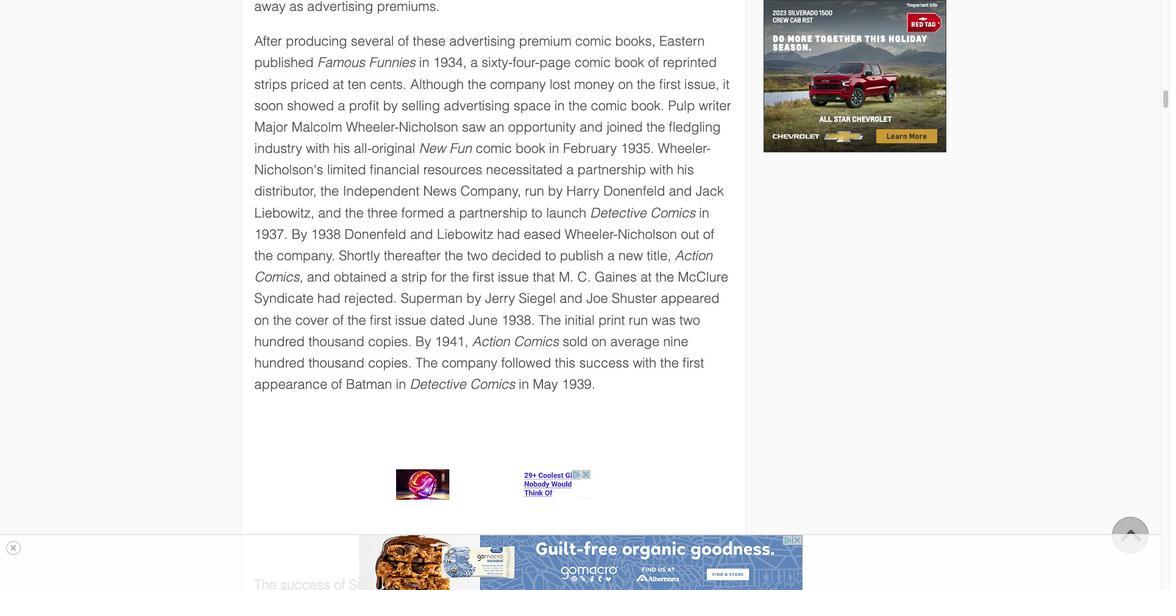Task type: locate. For each thing, give the bounding box(es) containing it.
1 horizontal spatial nicholson
[[618, 227, 677, 242]]

of up the funnies at the top left of the page
[[398, 34, 409, 49]]

action
[[675, 248, 713, 263], [472, 334, 510, 349]]

new
[[619, 248, 643, 263]]

company inside sold on average nine hundred thousand copies. the company followed this success with the first appearance of batman in
[[442, 355, 498, 371]]

detective down harry
[[590, 205, 647, 221]]

1 horizontal spatial two
[[680, 313, 701, 328]]

had up cover
[[318, 291, 341, 306]]

a left profit
[[338, 98, 345, 113]]

first up jerry
[[473, 270, 495, 285]]

in down lost
[[555, 98, 565, 113]]

1 copies. from the top
[[368, 334, 412, 349]]

0 horizontal spatial detective
[[410, 377, 467, 392]]

of left the "batman"
[[331, 377, 342, 392]]

2 vertical spatial by
[[467, 291, 482, 306]]

two inside , and obtained a strip for the first issue that m. c. gaines at the mcclure syndicate had rejected. superman by jerry siegel and joe shuster appeared on the cover of the first issue dated june 1938. the initial print run was two hundred thousand copies. by 1941,
[[680, 313, 701, 328]]

2 thousand from the top
[[309, 355, 365, 371]]

in down these
[[419, 55, 430, 70]]

thousand down cover
[[309, 334, 365, 349]]

of right cover
[[333, 313, 344, 328]]

limited
[[327, 162, 366, 178]]

copies. inside , and obtained a strip for the first issue that m. c. gaines at the mcclure syndicate had rejected. superman by jerry siegel and joe shuster appeared on the cover of the first issue dated june 1938. the initial print run was two hundred thousand copies. by 1941,
[[368, 334, 412, 349]]

a
[[471, 55, 478, 70], [338, 98, 345, 113], [567, 162, 574, 178], [448, 205, 456, 221], [608, 248, 615, 263], [390, 270, 398, 285]]

run up average in the right bottom of the page
[[629, 313, 648, 328]]

book up the necessitated
[[516, 141, 546, 156]]

two down liebowitz
[[467, 248, 488, 263]]

partnership down february
[[578, 162, 646, 178]]

and inside the in 1937. by 1938 donenfeld and liebowitz had eased wheeler-nicholson out of the company. shortly thereafter the two decided to publish a new title,
[[410, 227, 433, 242]]

title,
[[647, 248, 672, 263]]

a left strip
[[390, 270, 398, 285]]

nicholson inside 'in 1934, a sixty-four-page comic book of reprinted strips priced at ten cents. although the company lost money on the first issue, it soon showed a profit by selling advertising space in the comic book. pulp writer major malcolm wheeler-nicholson saw an opportunity and joined the fledgling industry with his all-original'
[[399, 119, 458, 135]]

and down formed
[[410, 227, 433, 242]]

0 horizontal spatial had
[[318, 291, 341, 306]]

his left all-
[[333, 141, 350, 156]]

wheeler- down profit
[[346, 119, 399, 135]]

0 vertical spatial two
[[467, 248, 488, 263]]

the down "rejected."
[[348, 313, 366, 328]]

hundred
[[254, 334, 305, 349], [254, 355, 305, 371]]

in inside comic book in february 1935. wheeler- nicholson's limited financial resources necessitated a partnership with his distributor, the independent news company, run by harry donenfeld and jack liebowitz, and the three formed a partnership to launch
[[549, 141, 560, 156]]

0 vertical spatial thousand
[[309, 334, 365, 349]]

in inside sold on average nine hundred thousand copies. the company followed this success with the first appearance of batman in
[[396, 377, 406, 392]]

1 horizontal spatial his
[[677, 162, 694, 178]]

comics down followed on the left of the page
[[470, 377, 515, 392]]

1 vertical spatial run
[[629, 313, 648, 328]]

1 vertical spatial by
[[548, 184, 563, 199]]

february
[[563, 141, 617, 156]]

1 horizontal spatial to
[[545, 248, 556, 263]]

1 vertical spatial at
[[641, 270, 652, 285]]

0 vertical spatial advertising
[[450, 34, 516, 49]]

0 horizontal spatial run
[[525, 184, 544, 199]]

wheeler- up publish
[[565, 227, 618, 242]]

launch
[[546, 205, 587, 221]]

1 vertical spatial issue
[[395, 313, 426, 328]]

0 vertical spatial partnership
[[578, 162, 646, 178]]

0 vertical spatial had
[[497, 227, 520, 242]]

1 vertical spatial to
[[545, 248, 556, 263]]

2 vertical spatial wheeler-
[[565, 227, 618, 242]]

ten
[[348, 77, 367, 92]]

copies.
[[368, 334, 412, 349], [368, 355, 412, 371]]

two
[[467, 248, 488, 263], [680, 313, 701, 328]]

1 vertical spatial hundred
[[254, 355, 305, 371]]

1 vertical spatial the
[[416, 355, 438, 371]]

a up harry
[[567, 162, 574, 178]]

0 horizontal spatial by
[[383, 98, 398, 113]]

1 vertical spatial partnership
[[459, 205, 528, 221]]

first down the nine
[[683, 355, 705, 371]]

0 horizontal spatial donenfeld
[[345, 227, 407, 242]]

was
[[652, 313, 676, 328]]

advertisement region
[[764, 0, 947, 152], [396, 470, 591, 500], [359, 535, 803, 590]]

nicholson up new
[[399, 119, 458, 135]]

1 vertical spatial had
[[318, 291, 341, 306]]

in down opportunity
[[549, 141, 560, 156]]

malcolm
[[292, 119, 342, 135]]

issue
[[498, 270, 529, 285], [395, 313, 426, 328]]

1 vertical spatial his
[[677, 162, 694, 178]]

2 copies. from the top
[[368, 355, 412, 371]]

0 horizontal spatial partnership
[[459, 205, 528, 221]]

comics up syndicate
[[254, 270, 300, 285]]

siegel
[[519, 291, 556, 306]]

1937.
[[254, 227, 288, 242]]

0 horizontal spatial book
[[516, 141, 546, 156]]

company,
[[461, 184, 521, 199]]

of down books,
[[648, 55, 660, 70]]

0 horizontal spatial wheeler-
[[346, 119, 399, 135]]

1 vertical spatial donenfeld
[[345, 227, 407, 242]]

1 horizontal spatial wheeler-
[[565, 227, 618, 242]]

book down books,
[[615, 55, 645, 70]]

thousand up the "batman"
[[309, 355, 365, 371]]

at inside , and obtained a strip for the first issue that m. c. gaines at the mcclure syndicate had rejected. superman by jerry siegel and joe shuster appeared on the cover of the first issue dated june 1938. the initial print run was two hundred thousand copies. by 1941,
[[641, 270, 652, 285]]

joe
[[587, 291, 608, 306]]

the down title,
[[656, 270, 675, 285]]

in right the "batman"
[[396, 377, 406, 392]]

by down cents.
[[383, 98, 398, 113]]

two down appeared
[[680, 313, 701, 328]]

1 vertical spatial advertising
[[444, 98, 510, 113]]

0 vertical spatial donenfeld
[[604, 184, 666, 199]]

wheeler- inside comic book in february 1935. wheeler- nicholson's limited financial resources necessitated a partnership with his distributor, the independent news company, run by harry donenfeld and jack liebowitz, and the three formed a partnership to launch
[[658, 141, 711, 156]]

new
[[419, 141, 446, 156]]

money
[[575, 77, 615, 92]]

0 vertical spatial at
[[333, 77, 344, 92]]

news
[[423, 184, 457, 199]]

0 vertical spatial on
[[619, 77, 633, 92]]

comic left books,
[[576, 34, 612, 49]]

0 vertical spatial nicholson
[[399, 119, 458, 135]]

wheeler- inside the in 1937. by 1938 donenfeld and liebowitz had eased wheeler-nicholson out of the company. shortly thereafter the two decided to publish a new title,
[[565, 227, 618, 242]]

by up june
[[467, 291, 482, 306]]

of inside the in 1937. by 1938 donenfeld and liebowitz had eased wheeler-nicholson out of the company. shortly thereafter the two decided to publish a new title,
[[704, 227, 715, 242]]

comic inside comic book in february 1935. wheeler- nicholson's limited financial resources necessitated a partnership with his distributor, the independent news company, run by harry donenfeld and jack liebowitz, and the three formed a partnership to launch
[[476, 141, 512, 156]]

his down the "fledgling" in the top of the page
[[677, 162, 694, 178]]

and
[[580, 119, 603, 135], [669, 184, 692, 199], [318, 205, 341, 221], [410, 227, 433, 242], [307, 270, 330, 285], [560, 291, 583, 306]]

a down news
[[448, 205, 456, 221]]

run inside comic book in february 1935. wheeler- nicholson's limited financial resources necessitated a partnership with his distributor, the independent news company, run by harry donenfeld and jack liebowitz, and the three formed a partnership to launch
[[525, 184, 544, 199]]

dated
[[430, 313, 465, 328]]

detective down 1941,
[[410, 377, 467, 392]]

detective comics
[[590, 205, 696, 221]]

0 vertical spatial book
[[615, 55, 645, 70]]

page
[[540, 55, 571, 70]]

at left the ten
[[333, 77, 344, 92]]

run down the necessitated
[[525, 184, 544, 199]]

by inside 'in 1934, a sixty-four-page comic book of reprinted strips priced at ten cents. although the company lost money on the first issue, it soon showed a profit by selling advertising space in the comic book. pulp writer major malcolm wheeler-nicholson saw an opportunity and joined the fledgling industry with his all-original'
[[383, 98, 398, 113]]

issue down decided
[[498, 270, 529, 285]]

action comics down '1938.'
[[472, 334, 559, 349]]

with inside sold on average nine hundred thousand copies. the company followed this success with the first appearance of batman in
[[633, 355, 657, 371]]

0 horizontal spatial to
[[532, 205, 543, 221]]

0 vertical spatial run
[[525, 184, 544, 199]]

by left 1941,
[[416, 334, 431, 349]]

action comics up jerry
[[254, 248, 713, 285]]

superman
[[401, 291, 463, 306]]

of right out
[[704, 227, 715, 242]]

1 vertical spatial action
[[472, 334, 510, 349]]

2 horizontal spatial on
[[619, 77, 633, 92]]

0 horizontal spatial his
[[333, 141, 350, 156]]

0 horizontal spatial by
[[292, 227, 307, 242]]

the down syndicate
[[273, 313, 292, 328]]

at up the shuster
[[641, 270, 652, 285]]

company
[[490, 77, 546, 92], [442, 355, 498, 371]]

by inside comic book in february 1935. wheeler- nicholson's limited financial resources necessitated a partnership with his distributor, the independent news company, run by harry donenfeld and jack liebowitz, and the three formed a partnership to launch
[[548, 184, 563, 199]]

had up decided
[[497, 227, 520, 242]]

2 vertical spatial with
[[633, 355, 657, 371]]

1 vertical spatial two
[[680, 313, 701, 328]]

in inside the in 1937. by 1938 donenfeld and liebowitz had eased wheeler-nicholson out of the company. shortly thereafter the two decided to publish a new title,
[[699, 205, 710, 221]]

average
[[611, 334, 660, 349]]

1 horizontal spatial on
[[592, 334, 607, 349]]

1 horizontal spatial book
[[615, 55, 645, 70]]

with
[[306, 141, 330, 156], [650, 162, 674, 178], [633, 355, 657, 371]]

1 vertical spatial book
[[516, 141, 546, 156]]

book
[[615, 55, 645, 70], [516, 141, 546, 156]]

0 vertical spatial with
[[306, 141, 330, 156]]

to up eased
[[532, 205, 543, 221]]

1 vertical spatial by
[[416, 334, 431, 349]]

0 vertical spatial by
[[292, 227, 307, 242]]

in down jack
[[699, 205, 710, 221]]

on
[[619, 77, 633, 92], [254, 313, 269, 328], [592, 334, 607, 349]]

2 horizontal spatial wheeler-
[[658, 141, 711, 156]]

the inside sold on average nine hundred thousand copies. the company followed this success with the first appearance of batman in
[[661, 355, 679, 371]]

fledgling
[[669, 119, 721, 135]]

by up launch
[[548, 184, 563, 199]]

partnership down company,
[[459, 205, 528, 221]]

thousand
[[309, 334, 365, 349], [309, 355, 365, 371]]

2 hundred from the top
[[254, 355, 305, 371]]

1 vertical spatial company
[[442, 355, 498, 371]]

the
[[539, 313, 561, 328], [416, 355, 438, 371]]

0 vertical spatial to
[[532, 205, 543, 221]]

of
[[398, 34, 409, 49], [648, 55, 660, 70], [704, 227, 715, 242], [333, 313, 344, 328], [331, 377, 342, 392]]

1 horizontal spatial by
[[467, 291, 482, 306]]

1 vertical spatial thousand
[[309, 355, 365, 371]]

company down four-
[[490, 77, 546, 92]]

0 vertical spatial issue
[[498, 270, 529, 285]]

donenfeld inside the in 1937. by 1938 donenfeld and liebowitz had eased wheeler-nicholson out of the company. shortly thereafter the two decided to publish a new title,
[[345, 227, 407, 242]]

1 vertical spatial copies.
[[368, 355, 412, 371]]

run
[[525, 184, 544, 199], [629, 313, 648, 328]]

detective for detective comics in may 1939.
[[410, 377, 467, 392]]

0 horizontal spatial the
[[416, 355, 438, 371]]

partnership
[[578, 162, 646, 178], [459, 205, 528, 221]]

1 horizontal spatial run
[[629, 313, 648, 328]]

his
[[333, 141, 350, 156], [677, 162, 694, 178]]

0 horizontal spatial two
[[467, 248, 488, 263]]

1 vertical spatial nicholson
[[618, 227, 677, 242]]

to inside the in 1937. by 1938 donenfeld and liebowitz had eased wheeler-nicholson out of the company. shortly thereafter the two decided to publish a new title,
[[545, 248, 556, 263]]

comics up followed on the left of the page
[[514, 334, 559, 349]]

0 vertical spatial copies.
[[368, 334, 412, 349]]

on up book.
[[619, 77, 633, 92]]

0 horizontal spatial nicholson
[[399, 119, 458, 135]]

0 vertical spatial hundred
[[254, 334, 305, 349]]

1 vertical spatial advertisement region
[[396, 470, 591, 500]]

0 horizontal spatial on
[[254, 313, 269, 328]]

nicholson down detective comics
[[618, 227, 677, 242]]

donenfeld
[[604, 184, 666, 199], [345, 227, 407, 242]]

by up company.
[[292, 227, 307, 242]]

action down out
[[675, 248, 713, 263]]

and up february
[[580, 119, 603, 135]]

1 thousand from the top
[[309, 334, 365, 349]]

comic down money
[[591, 98, 628, 113]]

nicholson
[[399, 119, 458, 135], [618, 227, 677, 242]]

initial
[[565, 313, 595, 328]]

of inside sold on average nine hundred thousand copies. the company followed this success with the first appearance of batman in
[[331, 377, 342, 392]]

action comics
[[254, 248, 713, 285], [472, 334, 559, 349]]

1 horizontal spatial detective
[[590, 205, 647, 221]]

0 horizontal spatial at
[[333, 77, 344, 92]]

may
[[533, 377, 558, 392]]

the down siegel
[[539, 313, 561, 328]]

formed
[[402, 205, 444, 221]]

1 horizontal spatial by
[[416, 334, 431, 349]]

1 horizontal spatial at
[[641, 270, 652, 285]]

hundred down cover
[[254, 334, 305, 349]]

with down average in the right bottom of the page
[[633, 355, 657, 371]]

advertising inside the after producing several of these advertising premium comic books, eastern published
[[450, 34, 516, 49]]

copies. down "rejected."
[[368, 334, 412, 349]]

nicholson's
[[254, 162, 324, 178]]

2 vertical spatial advertisement region
[[359, 535, 803, 590]]

1 horizontal spatial had
[[497, 227, 520, 242]]

three
[[368, 205, 398, 221]]

rejected.
[[344, 291, 397, 306]]

donenfeld up detective comics
[[604, 184, 666, 199]]

comic down an
[[476, 141, 512, 156]]

1 horizontal spatial donenfeld
[[604, 184, 666, 199]]

1 horizontal spatial the
[[539, 313, 561, 328]]

1 horizontal spatial action
[[675, 248, 713, 263]]

the inside sold on average nine hundred thousand copies. the company followed this success with the first appearance of batman in
[[416, 355, 438, 371]]

0 vertical spatial by
[[383, 98, 398, 113]]

comics
[[651, 205, 696, 221], [254, 270, 300, 285], [514, 334, 559, 349], [470, 377, 515, 392]]

0 vertical spatial wheeler-
[[346, 119, 399, 135]]

1 hundred from the top
[[254, 334, 305, 349]]

hundred up appearance
[[254, 355, 305, 371]]

published
[[254, 55, 314, 70]]

comic
[[576, 34, 612, 49], [575, 55, 611, 70], [591, 98, 628, 113], [476, 141, 512, 156]]

comic book in february 1935. wheeler- nicholson's limited financial resources necessitated a partnership with his distributor, the independent news company, run by harry donenfeld and jack liebowitz, and the three formed a partnership to launch
[[254, 141, 724, 221]]

1 vertical spatial wheeler-
[[658, 141, 711, 156]]

wheeler- down the "fledgling" in the top of the page
[[658, 141, 711, 156]]

hundred inside sold on average nine hundred thousand copies. the company followed this success with the first appearance of batman in
[[254, 355, 305, 371]]

0 horizontal spatial issue
[[395, 313, 426, 328]]

action down june
[[472, 334, 510, 349]]

0 vertical spatial company
[[490, 77, 546, 92]]

0 vertical spatial detective
[[590, 205, 647, 221]]

these
[[413, 34, 446, 49]]

wheeler-
[[346, 119, 399, 135], [658, 141, 711, 156], [565, 227, 618, 242]]

issue down superman
[[395, 313, 426, 328]]

copies. inside sold on average nine hundred thousand copies. the company followed this success with the first appearance of batman in
[[368, 355, 412, 371]]

1 vertical spatial detective
[[410, 377, 467, 392]]

with down malcolm
[[306, 141, 330, 156]]

0 vertical spatial the
[[539, 313, 561, 328]]

1 vertical spatial with
[[650, 162, 674, 178]]

liebowitz,
[[254, 205, 315, 221]]

advertising up saw
[[444, 98, 510, 113]]

donenfeld down 'three'
[[345, 227, 407, 242]]

first up pulp
[[660, 77, 681, 92]]

copies. up the "batman"
[[368, 355, 412, 371]]

1 vertical spatial on
[[254, 313, 269, 328]]

followed
[[502, 355, 551, 371]]

the down the nine
[[661, 355, 679, 371]]

by
[[292, 227, 307, 242], [416, 334, 431, 349]]

run inside , and obtained a strip for the first issue that m. c. gaines at the mcclure syndicate had rejected. superman by jerry siegel and joe shuster appeared on the cover of the first issue dated june 1938. the initial print run was two hundred thousand copies. by 1941,
[[629, 313, 648, 328]]

after
[[254, 34, 282, 49]]

the down 1941,
[[416, 355, 438, 371]]

for
[[431, 270, 447, 285]]

a left the new
[[608, 248, 615, 263]]

0 vertical spatial his
[[333, 141, 350, 156]]

2 horizontal spatial by
[[548, 184, 563, 199]]

the right for
[[451, 270, 469, 285]]

0 horizontal spatial action
[[472, 334, 510, 349]]

1 horizontal spatial partnership
[[578, 162, 646, 178]]

on down syndicate
[[254, 313, 269, 328]]

book inside 'in 1934, a sixty-four-page comic book of reprinted strips priced at ten cents. although the company lost money on the first issue, it soon showed a profit by selling advertising space in the comic book. pulp writer major malcolm wheeler-nicholson saw an opportunity and joined the fledgling industry with his all-original'
[[615, 55, 645, 70]]

company inside 'in 1934, a sixty-four-page comic book of reprinted strips priced at ten cents. although the company lost money on the first issue, it soon showed a profit by selling advertising space in the comic book. pulp writer major malcolm wheeler-nicholson saw an opportunity and joined the fledgling industry with his all-original'
[[490, 77, 546, 92]]

to up that
[[545, 248, 556, 263]]

2 vertical spatial on
[[592, 334, 607, 349]]

on inside , and obtained a strip for the first issue that m. c. gaines at the mcclure syndicate had rejected. superman by jerry siegel and joe shuster appeared on the cover of the first issue dated june 1938. the initial print run was two hundred thousand copies. by 1941,
[[254, 313, 269, 328]]

thousand inside , and obtained a strip for the first issue that m. c. gaines at the mcclure syndicate had rejected. superman by jerry siegel and joe shuster appeared on the cover of the first issue dated june 1938. the initial print run was two hundred thousand copies. by 1941,
[[309, 334, 365, 349]]

comic up money
[[575, 55, 611, 70]]

a inside the in 1937. by 1938 donenfeld and liebowitz had eased wheeler-nicholson out of the company. shortly thereafter the two decided to publish a new title,
[[608, 248, 615, 263]]

comics inside action comics
[[254, 270, 300, 285]]

with down the 1935.
[[650, 162, 674, 178]]

books,
[[616, 34, 656, 49]]

on up success
[[592, 334, 607, 349]]



Task type: describe. For each thing, give the bounding box(es) containing it.
famous
[[318, 55, 365, 70]]

on inside sold on average nine hundred thousand copies. the company followed this success with the first appearance of batman in
[[592, 334, 607, 349]]

first down "rejected."
[[370, 313, 392, 328]]

and up 1938
[[318, 205, 341, 221]]

the down limited
[[321, 184, 339, 199]]

donenfeld inside comic book in february 1935. wheeler- nicholson's limited financial resources necessitated a partnership with his distributor, the independent news company, run by harry donenfeld and jack liebowitz, and the three formed a partnership to launch
[[604, 184, 666, 199]]

sixty-
[[482, 55, 513, 70]]

sold on average nine hundred thousand copies. the company followed this success with the first appearance of batman in
[[254, 334, 705, 392]]

1939.
[[562, 377, 596, 392]]

the down sixty-
[[468, 77, 487, 92]]

nine
[[664, 334, 689, 349]]

pulp
[[669, 98, 695, 113]]

first inside sold on average nine hundred thousand copies. the company followed this success with the first appearance of batman in
[[683, 355, 705, 371]]

by inside the in 1937. by 1938 donenfeld and liebowitz had eased wheeler-nicholson out of the company. shortly thereafter the two decided to publish a new title,
[[292, 227, 307, 242]]

all-
[[354, 141, 372, 156]]

first inside 'in 1934, a sixty-four-page comic book of reprinted strips priced at ten cents. although the company lost money on the first issue, it soon showed a profit by selling advertising space in the comic book. pulp writer major malcolm wheeler-nicholson saw an opportunity and joined the fledgling industry with his all-original'
[[660, 77, 681, 92]]

after producing several of these advertising premium comic books, eastern published
[[254, 34, 705, 70]]

hundred inside , and obtained a strip for the first issue that m. c. gaines at the mcclure syndicate had rejected. superman by jerry siegel and joe shuster appeared on the cover of the first issue dated june 1938. the initial print run was two hundred thousand copies. by 1941,
[[254, 334, 305, 349]]

and right ,
[[307, 270, 330, 285]]

advertising inside 'in 1934, a sixty-four-page comic book of reprinted strips priced at ten cents. although the company lost money on the first issue, it soon showed a profit by selling advertising space in the comic book. pulp writer major malcolm wheeler-nicholson saw an opportunity and joined the fledgling industry with his all-original'
[[444, 98, 510, 113]]

resources
[[423, 162, 483, 178]]

on inside 'in 1934, a sixty-four-page comic book of reprinted strips priced at ten cents. although the company lost money on the first issue, it soon showed a profit by selling advertising space in the comic book. pulp writer major malcolm wheeler-nicholson saw an opportunity and joined the fledgling industry with his all-original'
[[619, 77, 633, 92]]

several
[[351, 34, 394, 49]]

jerry
[[485, 291, 515, 306]]

the down money
[[569, 98, 587, 113]]

and left jack
[[669, 184, 692, 199]]

shuster
[[612, 291, 658, 306]]

out
[[681, 227, 700, 242]]

1934,
[[433, 55, 467, 70]]

1 horizontal spatial issue
[[498, 270, 529, 285]]

reprinted
[[663, 55, 717, 70]]

wheeler- inside 'in 1934, a sixty-four-page comic book of reprinted strips priced at ten cents. although the company lost money on the first issue, it soon showed a profit by selling advertising space in the comic book. pulp writer major malcolm wheeler-nicholson saw an opportunity and joined the fledgling industry with his all-original'
[[346, 119, 399, 135]]

book inside comic book in february 1935. wheeler- nicholson's limited financial resources necessitated a partnership with his distributor, the independent news company, run by harry donenfeld and jack liebowitz, and the three formed a partnership to launch
[[516, 141, 546, 156]]

syndicate
[[254, 291, 314, 306]]

mcclure
[[678, 270, 729, 285]]

with inside comic book in february 1935. wheeler- nicholson's limited financial resources necessitated a partnership with his distributor, the independent news company, run by harry donenfeld and jack liebowitz, and the three formed a partnership to launch
[[650, 162, 674, 178]]

producing
[[286, 34, 347, 49]]

funnies
[[369, 55, 416, 70]]

joined
[[607, 119, 643, 135]]

the up book.
[[637, 77, 656, 92]]

of inside , and obtained a strip for the first issue that m. c. gaines at the mcclure syndicate had rejected. superman by jerry siegel and joe shuster appeared on the cover of the first issue dated june 1938. the initial print run was two hundred thousand copies. by 1941,
[[333, 313, 344, 328]]

detective for detective comics
[[590, 205, 647, 221]]

although
[[411, 77, 464, 92]]

had inside , and obtained a strip for the first issue that m. c. gaines at the mcclure syndicate had rejected. superman by jerry siegel and joe shuster appeared on the cover of the first issue dated june 1938. the initial print run was two hundred thousand copies. by 1941,
[[318, 291, 341, 306]]

original
[[372, 141, 415, 156]]

in left may
[[519, 377, 529, 392]]

it
[[723, 77, 730, 92]]

of inside the after producing several of these advertising premium comic books, eastern published
[[398, 34, 409, 49]]

batman
[[346, 377, 392, 392]]

june
[[469, 313, 498, 328]]

harry
[[567, 184, 600, 199]]

cover
[[295, 313, 329, 328]]

obtained
[[334, 270, 387, 285]]

distributor,
[[254, 184, 317, 199]]

eastern
[[660, 34, 705, 49]]

jack
[[696, 184, 724, 199]]

profit
[[349, 98, 379, 113]]

the down liebowitz
[[445, 248, 464, 263]]

necessitated
[[486, 162, 563, 178]]

new fun
[[419, 141, 472, 156]]

and inside 'in 1934, a sixty-four-page comic book of reprinted strips priced at ten cents. although the company lost money on the first issue, it soon showed a profit by selling advertising space in the comic book. pulp writer major malcolm wheeler-nicholson saw an opportunity and joined the fledgling industry with his all-original'
[[580, 119, 603, 135]]

premium
[[519, 34, 572, 49]]

1 vertical spatial action comics
[[472, 334, 559, 349]]

nicholson inside the in 1937. by 1938 donenfeld and liebowitz had eased wheeler-nicholson out of the company. shortly thereafter the two decided to publish a new title,
[[618, 227, 677, 242]]

and down m.
[[560, 291, 583, 306]]

had inside the in 1937. by 1938 donenfeld and liebowitz had eased wheeler-nicholson out of the company. shortly thereafter the two decided to publish a new title,
[[497, 227, 520, 242]]

in 1934, a sixty-four-page comic book of reprinted strips priced at ten cents. although the company lost money on the first issue, it soon showed a profit by selling advertising space in the comic book. pulp writer major malcolm wheeler-nicholson saw an opportunity and joined the fledgling industry with his all-original
[[254, 55, 732, 156]]

cents.
[[370, 77, 407, 92]]

1935.
[[621, 141, 655, 156]]

appearance
[[254, 377, 328, 392]]

two inside the in 1937. by 1938 donenfeld and liebowitz had eased wheeler-nicholson out of the company. shortly thereafter the two decided to publish a new title,
[[467, 248, 488, 263]]

gaines
[[595, 270, 637, 285]]

this
[[555, 355, 576, 371]]

0 vertical spatial advertisement region
[[764, 0, 947, 152]]

comic inside the after producing several of these advertising premium comic books, eastern published
[[576, 34, 612, 49]]

fun
[[450, 141, 472, 156]]

success
[[580, 355, 630, 371]]

space
[[514, 98, 551, 113]]

strip
[[402, 270, 427, 285]]

publish
[[560, 248, 604, 263]]

sold
[[563, 334, 588, 349]]

the left 'three'
[[345, 205, 364, 221]]

book.
[[631, 98, 665, 113]]

showed
[[287, 98, 334, 113]]

a inside , and obtained a strip for the first issue that m. c. gaines at the mcclure syndicate had rejected. superman by jerry siegel and joe shuster appeared on the cover of the first issue dated june 1938. the initial print run was two hundred thousand copies. by 1941,
[[390, 270, 398, 285]]

of inside 'in 1934, a sixty-four-page comic book of reprinted strips priced at ten cents. although the company lost money on the first issue, it soon showed a profit by selling advertising space in the comic book. pulp writer major malcolm wheeler-nicholson saw an opportunity and joined the fledgling industry with his all-original'
[[648, 55, 660, 70]]

four-
[[513, 55, 540, 70]]

his inside comic book in february 1935. wheeler- nicholson's limited financial resources necessitated a partnership with his distributor, the independent news company, run by harry donenfeld and jack liebowitz, and the three formed a partnership to launch
[[677, 162, 694, 178]]

company.
[[277, 248, 335, 263]]

eased
[[524, 227, 561, 242]]

1938.
[[502, 313, 535, 328]]

independent
[[343, 184, 420, 199]]

0 vertical spatial action comics
[[254, 248, 713, 285]]

by inside , and obtained a strip for the first issue that m. c. gaines at the mcclure syndicate had rejected. superman by jerry siegel and joe shuster appeared on the cover of the first issue dated june 1938. the initial print run was two hundred thousand copies. by 1941,
[[416, 334, 431, 349]]

with inside 'in 1934, a sixty-four-page comic book of reprinted strips priced at ten cents. although the company lost money on the first issue, it soon showed a profit by selling advertising space in the comic book. pulp writer major malcolm wheeler-nicholson saw an opportunity and joined the fledgling industry with his all-original'
[[306, 141, 330, 156]]

to inside comic book in february 1935. wheeler- nicholson's limited financial resources necessitated a partnership with his distributor, the independent news company, run by harry donenfeld and jack liebowitz, and the three formed a partnership to launch
[[532, 205, 543, 221]]

the inside , and obtained a strip for the first issue that m. c. gaines at the mcclure syndicate had rejected. superman by jerry siegel and joe shuster appeared on the cover of the first issue dated june 1938. the initial print run was two hundred thousand copies. by 1941,
[[539, 313, 561, 328]]

m.
[[559, 270, 574, 285]]

liebowitz
[[437, 227, 494, 242]]

issue,
[[685, 77, 720, 92]]

×
[[10, 541, 17, 555]]

by inside , and obtained a strip for the first issue that m. c. gaines at the mcclure syndicate had rejected. superman by jerry siegel and joe shuster appeared on the cover of the first issue dated june 1938. the initial print run was two hundred thousand copies. by 1941,
[[467, 291, 482, 306]]

priced
[[291, 77, 329, 92]]

industry
[[254, 141, 302, 156]]

1941,
[[435, 334, 469, 349]]

writer
[[699, 98, 732, 113]]

thousand inside sold on average nine hundred thousand copies. the company followed this success with the first appearance of batman in
[[309, 355, 365, 371]]

thereafter
[[384, 248, 441, 263]]

at inside 'in 1934, a sixty-four-page comic book of reprinted strips priced at ten cents. although the company lost money on the first issue, it soon showed a profit by selling advertising space in the comic book. pulp writer major malcolm wheeler-nicholson saw an opportunity and joined the fledgling industry with his all-original'
[[333, 77, 344, 92]]

soon
[[254, 98, 284, 113]]

1938
[[311, 227, 341, 242]]

lost
[[550, 77, 571, 92]]

the down 1937. at the left top of the page
[[254, 248, 273, 263]]

shortly
[[339, 248, 380, 263]]

famous funnies
[[318, 55, 416, 70]]

0 vertical spatial action
[[675, 248, 713, 263]]

the down book.
[[647, 119, 666, 135]]

financial
[[370, 162, 420, 178]]

an
[[490, 119, 505, 135]]

saw
[[462, 119, 486, 135]]

decided
[[492, 248, 542, 263]]

that
[[533, 270, 555, 285]]

a left sixty-
[[471, 55, 478, 70]]

strips
[[254, 77, 287, 92]]

comics up out
[[651, 205, 696, 221]]

detective comics in may 1939.
[[410, 377, 596, 392]]

his inside 'in 1934, a sixty-four-page comic book of reprinted strips priced at ten cents. although the company lost money on the first issue, it soon showed a profit by selling advertising space in the comic book. pulp writer major malcolm wheeler-nicholson saw an opportunity and joined the fledgling industry with his all-original'
[[333, 141, 350, 156]]



Task type: vqa. For each thing, say whether or not it's contained in the screenshot.
success
yes



